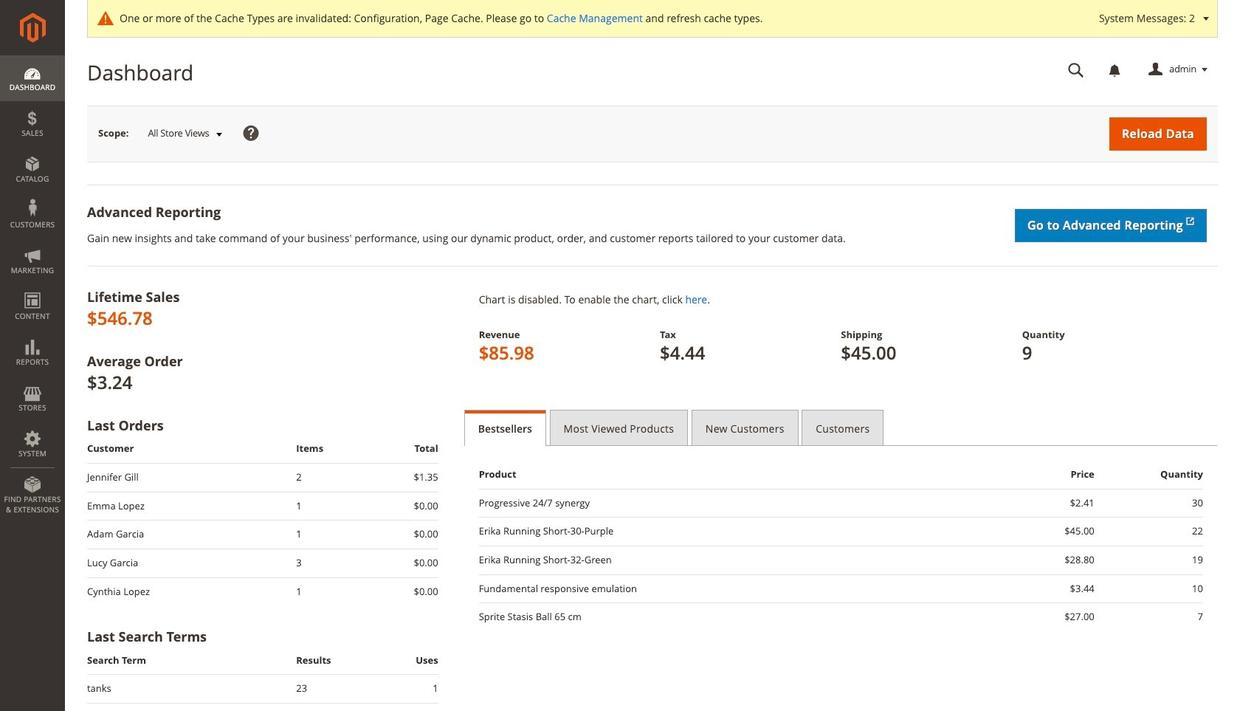 Task type: locate. For each thing, give the bounding box(es) containing it.
tab list
[[464, 410, 1218, 446]]

menu bar
[[0, 55, 65, 522]]

None text field
[[1058, 57, 1095, 83]]

magento admin panel image
[[20, 13, 45, 43]]



